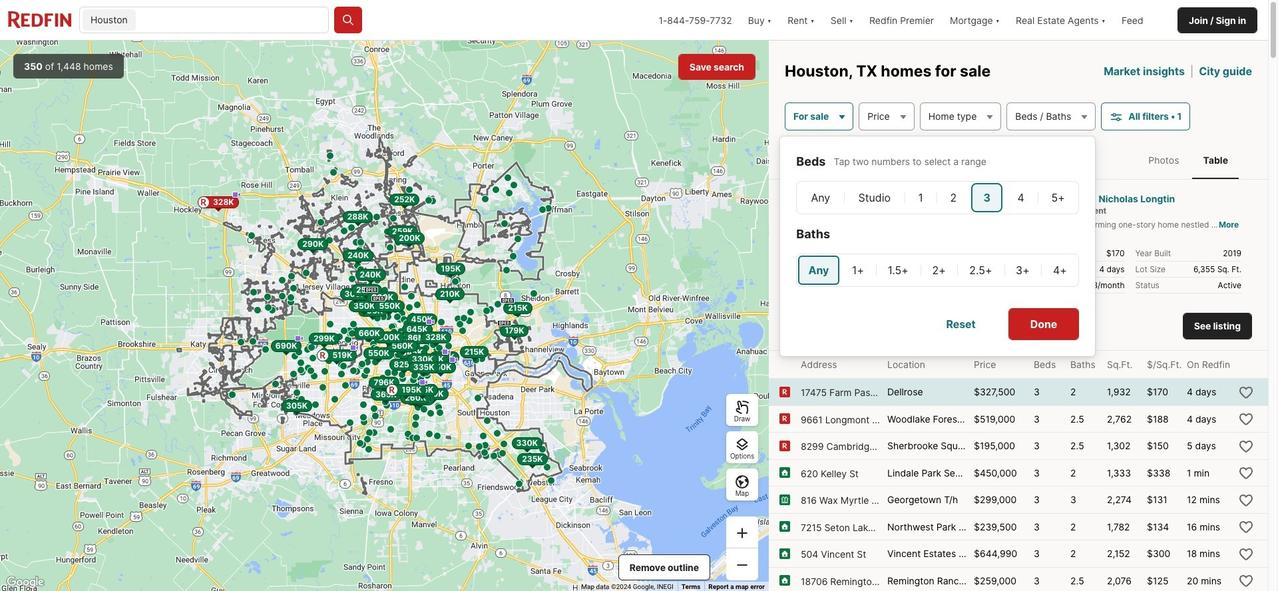 Task type: locate. For each thing, give the bounding box(es) containing it.
toggle search results photos view tab
[[1138, 144, 1190, 177]]

tab list
[[1125, 141, 1253, 179]]

submit search image
[[342, 13, 355, 27]]

None search field
[[138, 7, 328, 34]]

cell
[[799, 183, 843, 212], [846, 183, 904, 212], [907, 183, 936, 212], [938, 183, 969, 212], [972, 183, 1003, 212], [1006, 183, 1037, 212], [1040, 183, 1078, 212], [799, 256, 839, 285], [842, 256, 875, 285], [877, 256, 920, 285], [922, 256, 956, 285], [959, 256, 1003, 285], [1006, 256, 1040, 285], [1043, 256, 1078, 285]]

agent photo image
[[1019, 191, 1046, 217]]

map region
[[0, 41, 769, 591]]

menu
[[780, 136, 1096, 357]]

number of bathrooms row
[[797, 254, 1080, 287]]



Task type: vqa. For each thing, say whether or not it's contained in the screenshot.
'Number of bedrooms' row
yes



Task type: describe. For each thing, give the bounding box(es) containing it.
google image
[[3, 574, 47, 591]]

toggle search results table view tab
[[1193, 144, 1239, 177]]

number of bedrooms row
[[797, 181, 1080, 214]]



